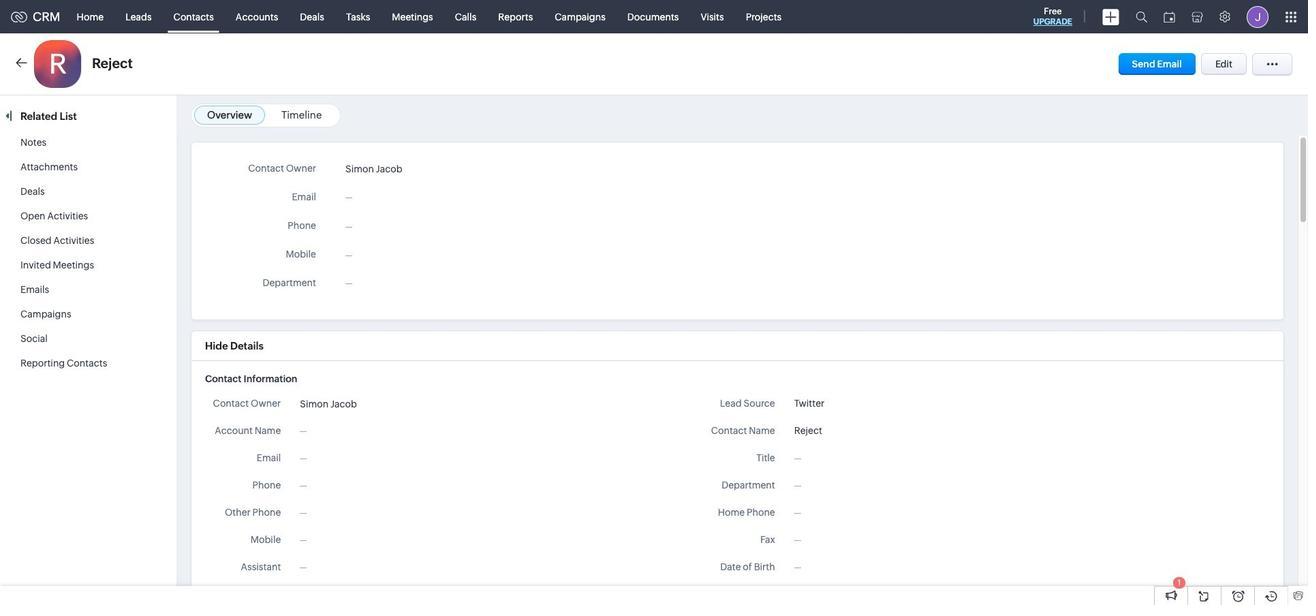 Task type: describe. For each thing, give the bounding box(es) containing it.
search element
[[1128, 0, 1156, 33]]

create menu image
[[1103, 9, 1120, 25]]

profile element
[[1239, 0, 1277, 33]]

calendar image
[[1164, 11, 1176, 22]]



Task type: locate. For each thing, give the bounding box(es) containing it.
logo image
[[11, 11, 27, 22]]

profile image
[[1247, 6, 1269, 28]]

search image
[[1136, 11, 1148, 22]]

create menu element
[[1095, 0, 1128, 33]]



